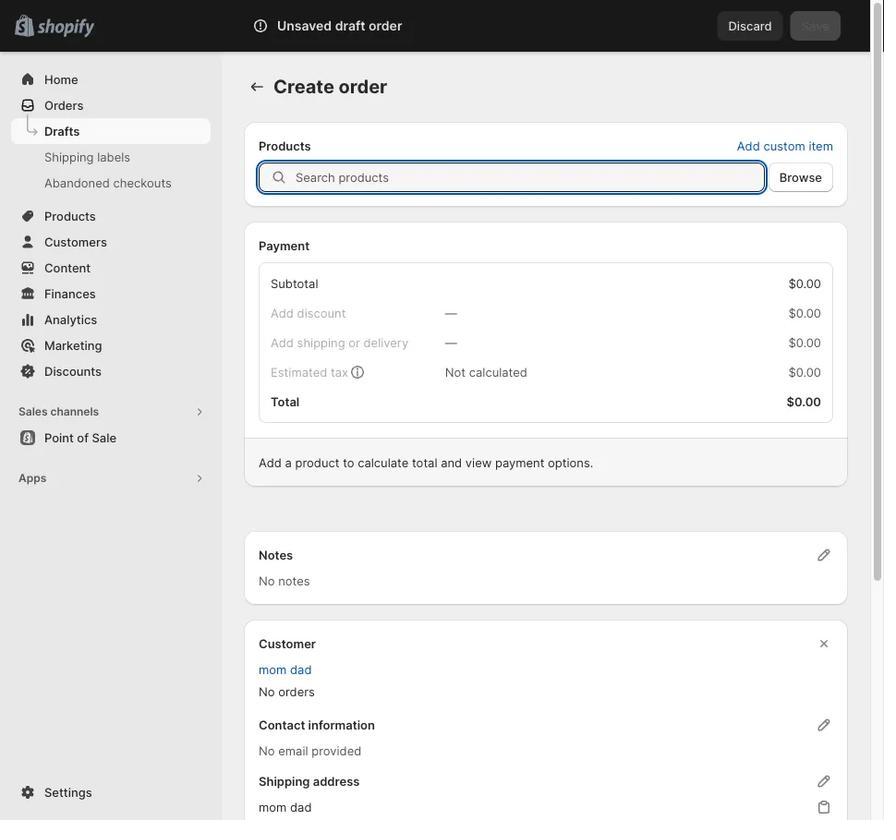 Task type: vqa. For each thing, say whether or not it's contained in the screenshot.
second mom from the bottom of the page
yes



Task type: describe. For each thing, give the bounding box(es) containing it.
draft
[[335, 18, 366, 34]]

total
[[271, 395, 300, 409]]

drafts
[[44, 124, 80, 138]]

analytics link
[[11, 307, 211, 333]]

labels
[[97, 150, 130, 164]]

notes
[[278, 574, 310, 588]]

no for notes
[[259, 574, 275, 588]]

mom dad
[[259, 801, 312, 815]]

not
[[445, 365, 466, 379]]

home
[[44, 72, 78, 86]]

sales channels
[[18, 405, 99, 419]]

sales
[[18, 405, 48, 419]]

add custom item button
[[726, 133, 845, 159]]

add a product to calculate total and view payment options.
[[259, 456, 594, 470]]

mom dad no orders
[[259, 663, 315, 699]]

finances
[[44, 287, 96, 301]]

apps button
[[11, 466, 211, 492]]

browse
[[780, 170, 823, 184]]

analytics
[[44, 312, 97, 327]]

item
[[809, 139, 834, 153]]

unsaved draft order
[[277, 18, 403, 34]]

point of sale button
[[0, 425, 222, 451]]

orders link
[[11, 92, 211, 118]]

0 horizontal spatial products
[[44, 209, 96, 223]]

discard
[[729, 18, 773, 33]]

to
[[343, 456, 355, 470]]

add custom item
[[738, 139, 834, 153]]

0 vertical spatial order
[[369, 18, 403, 34]]

options.
[[548, 456, 594, 470]]

products link
[[11, 203, 211, 229]]

dad for mom dad
[[290, 801, 312, 815]]

address
[[313, 775, 360, 789]]

unsaved
[[277, 18, 332, 34]]

calculate
[[358, 456, 409, 470]]

save
[[802, 18, 830, 33]]

customers
[[44, 235, 107, 249]]

add for add a product to calculate total and view payment options.
[[259, 456, 282, 470]]

shipping labels link
[[11, 144, 211, 170]]

checkouts
[[113, 176, 172, 190]]

1 — from the top
[[445, 306, 457, 320]]

settings
[[44, 786, 92, 800]]

not calculated
[[445, 365, 528, 379]]

sale
[[92, 431, 117, 445]]

browse button
[[769, 163, 834, 192]]

discounts
[[44, 364, 102, 379]]

2 — from the top
[[445, 336, 457, 350]]

shipping for shipping address
[[259, 775, 310, 789]]

content link
[[11, 255, 211, 281]]

orders
[[44, 98, 84, 112]]

discard link
[[718, 11, 784, 41]]

no notes
[[259, 574, 310, 588]]

abandoned checkouts link
[[11, 170, 211, 196]]

of
[[77, 431, 89, 445]]

payment
[[259, 239, 310, 253]]



Task type: locate. For each thing, give the bounding box(es) containing it.
mom for mom dad no orders
[[259, 663, 287, 677]]

0 horizontal spatial shipping
[[44, 150, 94, 164]]

calculated
[[469, 365, 528, 379]]

point
[[44, 431, 74, 445]]

drafts link
[[11, 118, 211, 144]]

email
[[278, 744, 308, 759]]

abandoned
[[44, 176, 110, 190]]

0 vertical spatial products
[[259, 139, 311, 153]]

search button
[[222, 11, 718, 41]]

a
[[285, 456, 292, 470]]

information
[[308, 718, 375, 733]]

finances link
[[11, 281, 211, 307]]

discounts link
[[11, 359, 211, 385]]

marketing
[[44, 338, 102, 353]]

mom down shipping address
[[259, 801, 287, 815]]

order
[[369, 18, 403, 34], [339, 75, 388, 98]]

1 horizontal spatial products
[[259, 139, 311, 153]]

contact information
[[259, 718, 375, 733]]

1 horizontal spatial add
[[738, 139, 761, 153]]

0 vertical spatial add
[[738, 139, 761, 153]]

2 no from the top
[[259, 685, 275, 699]]

no
[[259, 574, 275, 588], [259, 685, 275, 699], [259, 744, 275, 759]]

0 vertical spatial dad
[[290, 663, 312, 677]]

1 vertical spatial order
[[339, 75, 388, 98]]

no for contact information
[[259, 744, 275, 759]]

1 vertical spatial no
[[259, 685, 275, 699]]

shipping labels
[[44, 150, 130, 164]]

payment
[[495, 456, 545, 470]]

save button
[[791, 11, 841, 41]]

create
[[274, 75, 335, 98]]

shipping for shipping labels
[[44, 150, 94, 164]]

shopify image
[[37, 19, 95, 37]]

view
[[466, 456, 492, 470]]

Search products text field
[[296, 163, 765, 192]]

0 vertical spatial —
[[445, 306, 457, 320]]

2 mom from the top
[[259, 801, 287, 815]]

0 vertical spatial no
[[259, 574, 275, 588]]

marketing link
[[11, 333, 211, 359]]

shipping address
[[259, 775, 360, 789]]

no email provided
[[259, 744, 362, 759]]

0 vertical spatial shipping
[[44, 150, 94, 164]]

subtotal
[[271, 276, 318, 291]]

add
[[738, 139, 761, 153], [259, 456, 282, 470]]

products up customers
[[44, 209, 96, 223]]

settings link
[[11, 780, 211, 806]]

2 vertical spatial no
[[259, 744, 275, 759]]

add for add custom item
[[738, 139, 761, 153]]

no left email
[[259, 744, 275, 759]]

orders
[[278, 685, 315, 699]]

channels
[[50, 405, 99, 419]]

no left notes
[[259, 574, 275, 588]]

1 horizontal spatial shipping
[[259, 775, 310, 789]]

dad
[[290, 663, 312, 677], [290, 801, 312, 815]]

create order
[[274, 75, 388, 98]]

1 mom from the top
[[259, 663, 287, 677]]

mom dad link
[[259, 663, 312, 677]]

order right create
[[339, 75, 388, 98]]

custom
[[764, 139, 806, 153]]

point of sale link
[[11, 425, 211, 451]]

content
[[44, 261, 91, 275]]

products down create
[[259, 139, 311, 153]]

dad for mom dad no orders
[[290, 663, 312, 677]]

dad up orders
[[290, 663, 312, 677]]

1 vertical spatial products
[[44, 209, 96, 223]]

add left a
[[259, 456, 282, 470]]

and
[[441, 456, 462, 470]]

sales channels button
[[11, 399, 211, 425]]

1 vertical spatial add
[[259, 456, 282, 470]]

no down mom dad 'link'
[[259, 685, 275, 699]]

1 vertical spatial mom
[[259, 801, 287, 815]]

mom
[[259, 663, 287, 677], [259, 801, 287, 815]]

1 vertical spatial —
[[445, 336, 457, 350]]

contact
[[259, 718, 305, 733]]

1 vertical spatial shipping
[[259, 775, 310, 789]]

home link
[[11, 67, 211, 92]]

apps
[[18, 472, 46, 485]]

1 vertical spatial dad
[[290, 801, 312, 815]]

dad down shipping address
[[290, 801, 312, 815]]

abandoned checkouts
[[44, 176, 172, 190]]

—
[[445, 306, 457, 320], [445, 336, 457, 350]]

mom inside mom dad no orders
[[259, 663, 287, 677]]

order right draft
[[369, 18, 403, 34]]

add inside button
[[738, 139, 761, 153]]

shipping down drafts
[[44, 150, 94, 164]]

add left "custom"
[[738, 139, 761, 153]]

total
[[412, 456, 438, 470]]

shipping inside shipping labels link
[[44, 150, 94, 164]]

shipping
[[44, 150, 94, 164], [259, 775, 310, 789]]

product
[[295, 456, 340, 470]]

products
[[259, 139, 311, 153], [44, 209, 96, 223]]

1 dad from the top
[[290, 663, 312, 677]]

mom for mom dad
[[259, 801, 287, 815]]

shipping up mom dad
[[259, 775, 310, 789]]

customers link
[[11, 229, 211, 255]]

dad inside mom dad no orders
[[290, 663, 312, 677]]

1 no from the top
[[259, 574, 275, 588]]

3 no from the top
[[259, 744, 275, 759]]

provided
[[312, 744, 362, 759]]

$0.00
[[789, 276, 822, 291], [789, 306, 822, 320], [789, 336, 822, 350], [789, 365, 822, 379], [787, 395, 822, 409]]

0 horizontal spatial add
[[259, 456, 282, 470]]

2 dad from the top
[[290, 801, 312, 815]]

point of sale
[[44, 431, 117, 445]]

customer
[[259, 637, 316, 651]]

notes
[[259, 548, 293, 563]]

0 vertical spatial mom
[[259, 663, 287, 677]]

search
[[252, 18, 291, 33]]

mom down "customer"
[[259, 663, 287, 677]]

no inside mom dad no orders
[[259, 685, 275, 699]]



